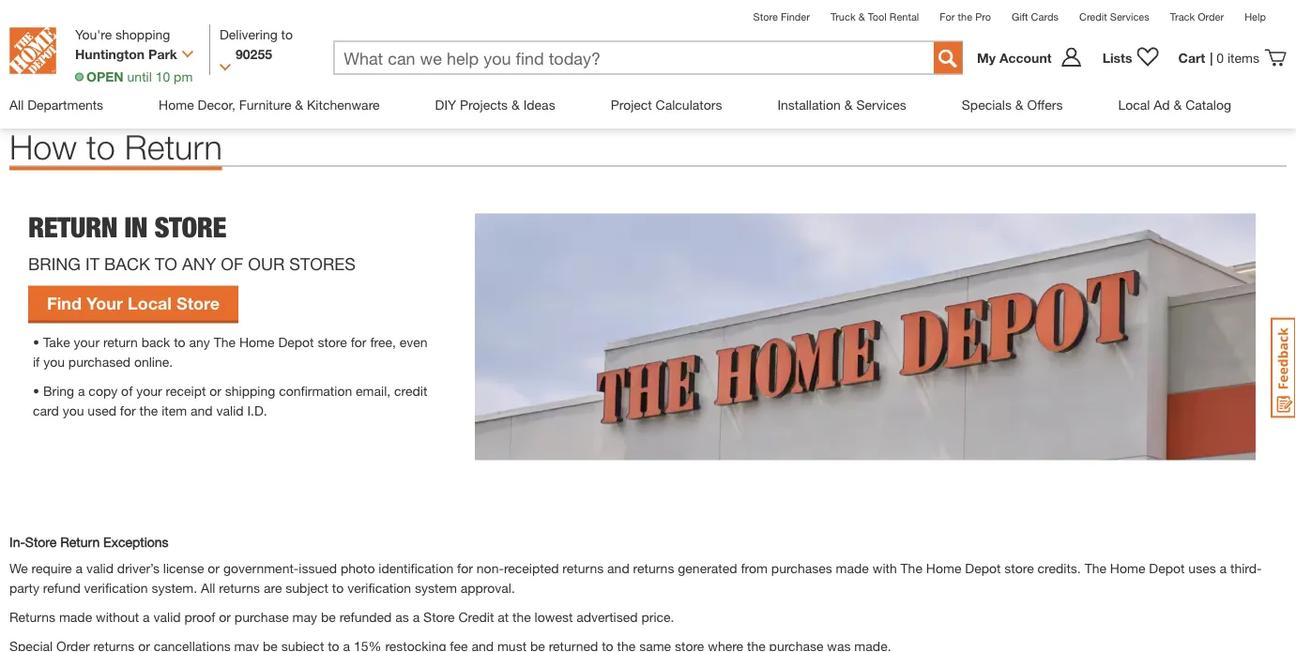 Task type: vqa. For each thing, say whether or not it's contained in the screenshot.
shopping
yes



Task type: locate. For each thing, give the bounding box(es) containing it.
store inside we require a valid driver's license or government-issued photo identification for non-receipted returns and returns generated from purchases made with the home depot store credits. the home depot uses a third- party refund verification system. all returns are subject to verification system approval.
[[1005, 561, 1034, 576]]

valid
[[216, 403, 244, 419], [86, 561, 114, 576], [153, 610, 181, 625]]

services up lists link
[[1110, 11, 1149, 23]]

the
[[958, 11, 972, 23], [139, 403, 158, 419], [512, 610, 531, 625]]

2 • from the top
[[33, 383, 39, 399]]

to inside • take your return back to any the home depot store for free, even if you purchased online.
[[174, 335, 185, 350]]

1 horizontal spatial services
[[1110, 11, 1149, 23]]

i.d.
[[247, 403, 267, 419]]

1 horizontal spatial the
[[512, 610, 531, 625]]

receipt
[[166, 383, 206, 399]]

1 vertical spatial valid
[[86, 561, 114, 576]]

your inside • bring a copy of your receipt or shipping confirmation email, credit card you used for the item and valid i.d.
[[136, 383, 162, 399]]

0 vertical spatial your
[[74, 335, 100, 350]]

home up shipping
[[239, 335, 275, 350]]

returns up price. in the bottom of the page
[[633, 561, 674, 576]]

until
[[127, 69, 152, 84]]

depot up confirmation at the bottom of the page
[[278, 335, 314, 350]]

1 horizontal spatial local
[[1118, 97, 1150, 112]]

the right for
[[958, 11, 972, 23]]

or right 'license'
[[208, 561, 220, 576]]

0 horizontal spatial verification
[[84, 581, 148, 596]]

local up back
[[128, 293, 172, 313]]

and left tailored in the top left of the page
[[310, 49, 332, 65]]

credit
[[1079, 11, 1107, 23], [458, 610, 494, 625]]

return down decor,
[[125, 127, 222, 167]]

a up refund
[[76, 561, 83, 576]]

1 vertical spatial •
[[33, 383, 39, 399]]

back
[[104, 253, 150, 273]]

0 horizontal spatial returns
[[219, 581, 260, 596]]

my account link
[[977, 46, 1093, 69]]

the right credits. at the right of the page
[[1085, 561, 1107, 576]]

valid inside we require a valid driver's license or government-issued photo identification for non-receipted returns and returns generated from purchases made with the home depot store credits. the home depot uses a third- party refund verification system. all returns are subject to verification system approval.
[[86, 561, 114, 576]]

copy
[[89, 383, 118, 399]]

1 horizontal spatial verification
[[347, 581, 411, 596]]

for left non-
[[457, 561, 473, 576]]

to inside we require a valid driver's license or government-issued photo identification for non-receipted returns and returns generated from purchases made with the home depot store credits. the home depot uses a third- party refund verification system. all returns are subject to verification system approval.
[[332, 581, 344, 596]]

kitchenware
[[307, 97, 380, 112]]

2 horizontal spatial for
[[457, 561, 473, 576]]

approval.
[[461, 581, 515, 596]]

it
[[85, 253, 99, 273]]

0 horizontal spatial valid
[[86, 561, 114, 576]]

feedback link image
[[1271, 317, 1296, 419]]

0 horizontal spatial made
[[59, 610, 92, 625]]

the
[[9, 49, 31, 65], [214, 335, 236, 350], [901, 561, 923, 576], [1085, 561, 1107, 576]]

identification
[[379, 561, 454, 576]]

90255
[[236, 46, 272, 61]]

from
[[741, 561, 768, 576]]

refund
[[43, 581, 80, 596]]

1 horizontal spatial and
[[310, 49, 332, 65]]

1 vertical spatial services
[[856, 97, 906, 112]]

0 horizontal spatial the
[[139, 403, 158, 419]]

returns down government-
[[219, 581, 260, 596]]

2 horizontal spatial returns
[[633, 561, 674, 576]]

valid down in-store return exceptions in the left of the page
[[86, 561, 114, 576]]

valid left i.d. at bottom left
[[216, 403, 244, 419]]

are
[[264, 581, 282, 596]]

store down system
[[423, 610, 455, 625]]

your up purchased
[[74, 335, 100, 350]]

shipping
[[225, 383, 275, 399]]

refunded
[[339, 610, 392, 625]]

in-store return exceptions
[[9, 535, 169, 550]]

local left ad
[[1118, 97, 1150, 112]]

projects
[[460, 97, 508, 112]]

find your local store
[[47, 293, 220, 313]]

bring
[[28, 253, 81, 273]]

the up all departments
[[9, 49, 31, 65]]

you inside • bring a copy of your receipt or shipping confirmation email, credit card you used for the item and valid i.d.
[[63, 403, 84, 419]]

or inside • bring a copy of your receipt or shipping confirmation email, credit card you used for the item and valid i.d.
[[210, 383, 221, 399]]

you
[[43, 354, 65, 370], [63, 403, 84, 419]]

for left free,
[[351, 335, 367, 350]]

for for • take your return back to any the home depot store for free, even if you purchased online.
[[351, 335, 367, 350]]

1 horizontal spatial made
[[836, 561, 869, 576]]

credit up lists
[[1079, 11, 1107, 23]]

0 vertical spatial you
[[43, 354, 65, 370]]

• take your return back to any the home depot store for free, even if you purchased online.
[[33, 335, 428, 370]]

2 vertical spatial and
[[607, 561, 630, 576]]

a right without
[[143, 610, 150, 625]]

you inside • take your return back to any the home depot store for free, even if you purchased online.
[[43, 354, 65, 370]]

& left ideas
[[511, 97, 520, 112]]

0 vertical spatial •
[[33, 335, 39, 350]]

track
[[1170, 11, 1195, 23]]

find your local store link
[[28, 286, 238, 320]]

0 vertical spatial for
[[351, 335, 367, 350]]

or inside we require a valid driver's license or government-issued photo identification for non-receipted returns and returns generated from purchases made with the home depot store credits. the home depot uses a third- party refund verification system. all returns are subject to verification system approval.
[[208, 561, 220, 576]]

verification down photo
[[347, 581, 411, 596]]

your inside • take your return back to any the home depot store for free, even if you purchased online.
[[74, 335, 100, 350]]

credits.
[[1038, 561, 1081, 576]]

made inside we require a valid driver's license or government-issued photo identification for non-receipted returns and returns generated from purchases made with the home depot store credits. the home depot uses a third- party refund verification system. all returns are subject to verification system approval.
[[836, 561, 869, 576]]

1 vertical spatial for
[[120, 403, 136, 419]]

for the pro
[[940, 11, 991, 23]]

1 vertical spatial store
[[1005, 561, 1034, 576]]

items
[[1228, 50, 1260, 65]]

1 horizontal spatial valid
[[153, 610, 181, 625]]

1 • from the top
[[33, 335, 39, 350]]

0 horizontal spatial and
[[191, 403, 213, 419]]

system.
[[152, 581, 197, 596]]

store inside • take your return back to any the home depot store for free, even if you purchased online.
[[318, 335, 347, 350]]

made down refund
[[59, 610, 92, 625]]

0 vertical spatial the
[[958, 11, 972, 23]]

in
[[124, 211, 147, 244]]

the right at
[[512, 610, 531, 625]]

made left with
[[836, 561, 869, 576]]

you down bring
[[63, 403, 84, 419]]

valid down system.
[[153, 610, 181, 625]]

1 vertical spatial your
[[136, 383, 162, 399]]

gift cards
[[1012, 11, 1059, 23]]

1 horizontal spatial for
[[351, 335, 367, 350]]

1 horizontal spatial your
[[136, 383, 162, 399]]

for inside we require a valid driver's license or government-issued photo identification for non-receipted returns and returns generated from purchases made with the home depot store credits. the home depot uses a third- party refund verification system. all returns are subject to verification system approval.
[[457, 561, 473, 576]]

or right receipt
[[210, 383, 221, 399]]

party
[[9, 581, 39, 596]]

to down photo
[[332, 581, 344, 596]]

verification up without
[[84, 581, 148, 596]]

and up advertised
[[607, 561, 630, 576]]

0 vertical spatial credit
[[1079, 11, 1107, 23]]

services right installation
[[856, 97, 906, 112]]

0 vertical spatial made
[[836, 561, 869, 576]]

None text field
[[334, 42, 915, 76], [334, 42, 915, 76], [334, 42, 915, 76], [334, 42, 915, 76]]

as
[[395, 610, 409, 625]]

credit left at
[[458, 610, 494, 625]]

and down receipt
[[191, 403, 213, 419]]

all left departments
[[9, 97, 24, 112]]

diy projects & ideas
[[435, 97, 555, 112]]

offers
[[1027, 97, 1063, 112]]

depot down you're
[[74, 49, 110, 65]]

return up require
[[60, 535, 100, 550]]

and
[[310, 49, 332, 65], [191, 403, 213, 419], [607, 561, 630, 576]]

0 horizontal spatial credit
[[458, 610, 494, 625]]

store left credits. at the right of the page
[[1005, 561, 1034, 576]]

truck
[[831, 11, 856, 23]]

tool
[[868, 11, 887, 23]]

at
[[498, 610, 509, 625]]

• for • bring a copy of your receipt or shipping confirmation email, credit card you used for the item and valid i.d.
[[33, 383, 39, 399]]

all
[[9, 97, 24, 112], [201, 581, 215, 596]]

finder
[[781, 11, 810, 23]]

any
[[189, 335, 210, 350]]

1 vertical spatial all
[[201, 581, 215, 596]]

the inside • bring a copy of your receipt or shipping confirmation email, credit card you used for the item and valid i.d.
[[139, 403, 158, 419]]

price.
[[641, 610, 674, 625]]

returns
[[563, 561, 604, 576], [633, 561, 674, 576], [219, 581, 260, 596]]

all up proof
[[201, 581, 215, 596]]

0 horizontal spatial local
[[128, 293, 172, 313]]

2 horizontal spatial and
[[607, 561, 630, 576]]

0 vertical spatial valid
[[216, 403, 244, 419]]

lists link
[[1093, 46, 1169, 69]]

home right credits. at the right of the page
[[1110, 561, 1146, 576]]

all departments
[[9, 97, 103, 112]]

1 horizontal spatial return
[[125, 127, 222, 167]]

a left copy
[[78, 383, 85, 399]]

0 horizontal spatial services
[[856, 97, 906, 112]]

2 verification from the left
[[347, 581, 411, 596]]

to
[[281, 26, 293, 42], [452, 49, 463, 65], [86, 127, 115, 167], [174, 335, 185, 350], [332, 581, 344, 596]]

uses
[[1189, 561, 1216, 576]]

lowest
[[535, 610, 573, 625]]

or right requirements
[[616, 49, 628, 65]]

and inside we require a valid driver's license or government-issued photo identification for non-receipted returns and returns generated from purchases made with the home depot store credits. the home depot uses a third- party refund verification system. all returns are subject to verification system approval.
[[607, 561, 630, 576]]

of
[[121, 383, 133, 399]]

for inside • bring a copy of your receipt or shipping confirmation email, credit card you used for the item and valid i.d.
[[120, 403, 136, 419]]

for
[[351, 335, 367, 350], [120, 403, 136, 419], [457, 561, 473, 576]]

your right of
[[136, 383, 162, 399]]

0 vertical spatial local
[[1118, 97, 1150, 112]]

valid inside • bring a copy of your receipt or shipping confirmation email, credit card you used for the item and valid i.d.
[[216, 403, 244, 419]]

1 horizontal spatial all
[[201, 581, 215, 596]]

10
[[155, 69, 170, 84]]

ordered
[[261, 49, 307, 65]]

submit search image
[[938, 49, 957, 68]]

1 vertical spatial the
[[139, 403, 158, 419]]

all inside we require a valid driver's license or government-issued photo identification for non-receipted returns and returns generated from purchases made with the home depot store credits. the home depot uses a third- party refund verification system. all returns are subject to verification system approval.
[[201, 581, 215, 596]]

& left tool
[[858, 11, 865, 23]]

home down pm
[[159, 97, 194, 112]]

1 horizontal spatial store
[[1005, 561, 1034, 576]]

2 horizontal spatial valid
[[216, 403, 244, 419]]

0 vertical spatial return
[[125, 127, 222, 167]]

gift
[[1012, 11, 1028, 23]]

1 vertical spatial and
[[191, 403, 213, 419]]

specifically
[[383, 49, 448, 65]]

store left free,
[[318, 335, 347, 350]]

a right uses
[[1220, 561, 1227, 576]]

2 vertical spatial the
[[512, 610, 531, 625]]

your
[[74, 335, 100, 350], [136, 383, 162, 399]]

0 vertical spatial and
[[310, 49, 332, 65]]

cart
[[1178, 50, 1205, 65]]

1 vertical spatial you
[[63, 403, 84, 419]]

or right proof
[[219, 610, 231, 625]]

home
[[35, 49, 70, 65], [159, 97, 194, 112], [239, 335, 275, 350], [926, 561, 962, 576], [1110, 561, 1146, 576]]

we
[[9, 561, 28, 576]]

the for • take your return back to any the home depot store for free, even if you purchased online.
[[139, 403, 158, 419]]

0 horizontal spatial return
[[60, 535, 100, 550]]

verification
[[84, 581, 148, 596], [347, 581, 411, 596]]

store
[[318, 335, 347, 350], [1005, 561, 1034, 576]]

the right any
[[214, 335, 236, 350]]

for down of
[[120, 403, 136, 419]]

0 horizontal spatial all
[[9, 97, 24, 112]]

cards
[[1031, 11, 1059, 23]]

take
[[43, 335, 70, 350]]

or
[[616, 49, 628, 65], [210, 383, 221, 399], [208, 561, 220, 576], [219, 610, 231, 625]]

track order
[[1170, 11, 1224, 23]]

all departments link
[[9, 81, 103, 129]]

for inside • take your return back to any the home depot store for free, even if you purchased online.
[[351, 335, 367, 350]]

help
[[1245, 11, 1266, 23]]

0 horizontal spatial your
[[74, 335, 100, 350]]

returns right receipted
[[563, 561, 604, 576]]

• inside • take your return back to any the home depot store for free, even if you purchased online.
[[33, 335, 39, 350]]

2 vertical spatial for
[[457, 561, 473, 576]]

0 horizontal spatial store
[[318, 335, 347, 350]]

0 horizontal spatial for
[[120, 403, 136, 419]]

• up "if"
[[33, 335, 39, 350]]

1 vertical spatial return
[[60, 535, 100, 550]]

you right "if"
[[43, 354, 65, 370]]

photo
[[341, 561, 375, 576]]

• inside • bring a copy of your receipt or shipping confirmation email, credit card you used for the item and valid i.d.
[[33, 383, 39, 399]]

catalog
[[1186, 97, 1231, 112]]

government-
[[223, 561, 299, 576]]

to left any
[[174, 335, 185, 350]]

0 vertical spatial store
[[318, 335, 347, 350]]

my
[[977, 50, 996, 65]]

purchases
[[771, 561, 832, 576]]

2 vertical spatial valid
[[153, 610, 181, 625]]

may
[[292, 610, 317, 625]]

• up "card"
[[33, 383, 39, 399]]

item
[[162, 403, 187, 419]]

a inside • bring a copy of your receipt or shipping confirmation email, credit card you used for the item and valid i.d.
[[78, 383, 85, 399]]

0 vertical spatial services
[[1110, 11, 1149, 23]]

the left item
[[139, 403, 158, 419]]



Task type: describe. For each thing, give the bounding box(es) containing it.
the for we require a valid driver's license or government-issued photo identification for non-receipted returns and returns generated from purchases made with the home depot store credits. the home depot uses a third- party refund verification system. all returns are subject to verification system approval.
[[512, 610, 531, 625]]

open until 10 pm
[[86, 69, 193, 84]]

the home depot image
[[9, 27, 56, 74]]

project calculators
[[611, 97, 722, 112]]

credit services
[[1079, 11, 1149, 23]]

to down departments
[[86, 127, 115, 167]]

return for to
[[125, 127, 222, 167]]

decor,
[[198, 97, 235, 112]]

home inside home decor, furniture & kitchenware link
[[159, 97, 194, 112]]

truck & tool rental link
[[831, 11, 919, 23]]

and inside • bring a copy of your receipt or shipping confirmation email, credit card you used for the item and valid i.d.
[[191, 403, 213, 419]]

subject
[[286, 581, 328, 596]]

non-
[[477, 561, 504, 576]]

order
[[1198, 11, 1224, 23]]

a right "as"
[[413, 610, 420, 625]]

find
[[47, 293, 82, 313]]

return
[[28, 211, 117, 244]]

store down any
[[176, 293, 220, 313]]

• bring a copy of your receipt or shipping confirmation email, credit card you used for the item and valid i.d.
[[33, 383, 427, 419]]

purchase
[[235, 610, 289, 625]]

issued
[[299, 561, 337, 576]]

online.
[[134, 354, 173, 370]]

departments
[[27, 97, 103, 112]]

store up require
[[25, 535, 57, 550]]

proof
[[184, 610, 215, 625]]

be
[[321, 610, 336, 625]]

diy projects & ideas link
[[435, 81, 555, 129]]

credit
[[394, 383, 427, 399]]

store left finder
[[753, 11, 778, 23]]

my account
[[977, 50, 1052, 65]]

back
[[141, 335, 170, 350]]

your
[[86, 293, 123, 313]]

in-
[[9, 535, 25, 550]]

our
[[248, 253, 285, 273]]

ideas
[[523, 97, 555, 112]]

to right specifically
[[452, 49, 463, 65]]

huntington
[[75, 46, 145, 61]]

requirements
[[536, 49, 613, 65]]

the right with
[[901, 561, 923, 576]]

credit services link
[[1079, 11, 1149, 23]]

store
[[154, 211, 226, 244]]

specials & offers
[[962, 97, 1063, 112]]

return for store
[[60, 535, 100, 550]]

depot inside • take your return back to any the home depot store for free, even if you purchased online.
[[278, 335, 314, 350]]

the inside • take your return back to any the home depot store for free, even if you purchased online.
[[214, 335, 236, 350]]

generated
[[678, 561, 737, 576]]

1 verification from the left
[[84, 581, 148, 596]]

returns
[[9, 610, 55, 625]]

1 vertical spatial credit
[[458, 610, 494, 625]]

with
[[873, 561, 897, 576]]

shopping
[[115, 26, 170, 42]]

third-
[[1230, 561, 1262, 576]]

park
[[148, 46, 177, 61]]

used
[[88, 403, 116, 419]]

• for • take your return back to any the home depot store for free, even if you purchased online.
[[33, 335, 39, 350]]

how
[[9, 127, 77, 167]]

home inside • take your return back to any the home depot store for free, even if you purchased online.
[[239, 335, 275, 350]]

0 vertical spatial all
[[9, 97, 24, 112]]

depot left uses
[[1149, 561, 1185, 576]]

installation & services
[[778, 97, 906, 112]]

local ad & catalog
[[1118, 97, 1231, 112]]

of
[[221, 253, 243, 273]]

lists
[[1102, 50, 1132, 65]]

local ad & catalog link
[[1118, 81, 1231, 129]]

email,
[[356, 383, 391, 399]]

store finder link
[[753, 11, 810, 23]]

& right furniture
[[295, 97, 303, 112]]

for for we require a valid driver's license or government-issued photo identification for non-receipted returns and returns generated from purchases made with the home depot store credits. the home depot uses a third- party refund verification system. all returns are subject to verification system approval.
[[457, 561, 473, 576]]

home decor, furniture & kitchenware link
[[159, 81, 380, 129]]

measurements.
[[632, 49, 722, 65]]

any
[[182, 253, 216, 273]]

ad
[[1154, 97, 1170, 112]]

even
[[400, 335, 428, 350]]

depot left credits. at the right of the page
[[965, 561, 1001, 576]]

1 vertical spatial made
[[59, 610, 92, 625]]

home decor, furniture & kitchenware
[[159, 97, 380, 112]]

1 vertical spatial local
[[128, 293, 172, 313]]

gift cards link
[[1012, 11, 1059, 23]]

you're shopping
[[75, 26, 170, 42]]

purchased
[[68, 354, 130, 370]]

returns made without a valid proof or purchase may be refunded as a store credit at the lowest advertised price.
[[9, 610, 674, 625]]

1 horizontal spatial returns
[[563, 561, 604, 576]]

open
[[86, 69, 124, 84]]

installation
[[778, 97, 841, 112]]

exceptions
[[103, 535, 169, 550]]

advertised
[[576, 610, 638, 625]]

pro
[[975, 11, 991, 23]]

return
[[103, 335, 138, 350]]

& left offers on the right of the page
[[1015, 97, 1024, 112]]

track order link
[[1170, 11, 1224, 23]]

huntington park
[[75, 46, 177, 61]]

return in-store image showing a the home depot storefront. image
[[475, 213, 1256, 475]]

& right ad
[[1174, 97, 1182, 112]]

furniture
[[239, 97, 291, 112]]

for the pro link
[[940, 11, 991, 23]]

free,
[[370, 335, 396, 350]]

1 horizontal spatial credit
[[1079, 11, 1107, 23]]

center:
[[158, 49, 201, 65]]

home right with
[[926, 561, 962, 576]]

& right installation
[[844, 97, 853, 112]]

driver's
[[117, 561, 160, 576]]

2 horizontal spatial the
[[958, 11, 972, 23]]

tailored
[[336, 49, 380, 65]]

to up ordered
[[281, 26, 293, 42]]

customer's
[[467, 49, 532, 65]]

installation & services link
[[778, 81, 906, 129]]

license
[[163, 561, 204, 576]]

store finder
[[753, 11, 810, 23]]

home up all departments
[[35, 49, 70, 65]]

delivering to
[[220, 26, 293, 42]]

specials & offers link
[[962, 81, 1063, 129]]

help link
[[1245, 11, 1266, 23]]

diy
[[435, 97, 456, 112]]



